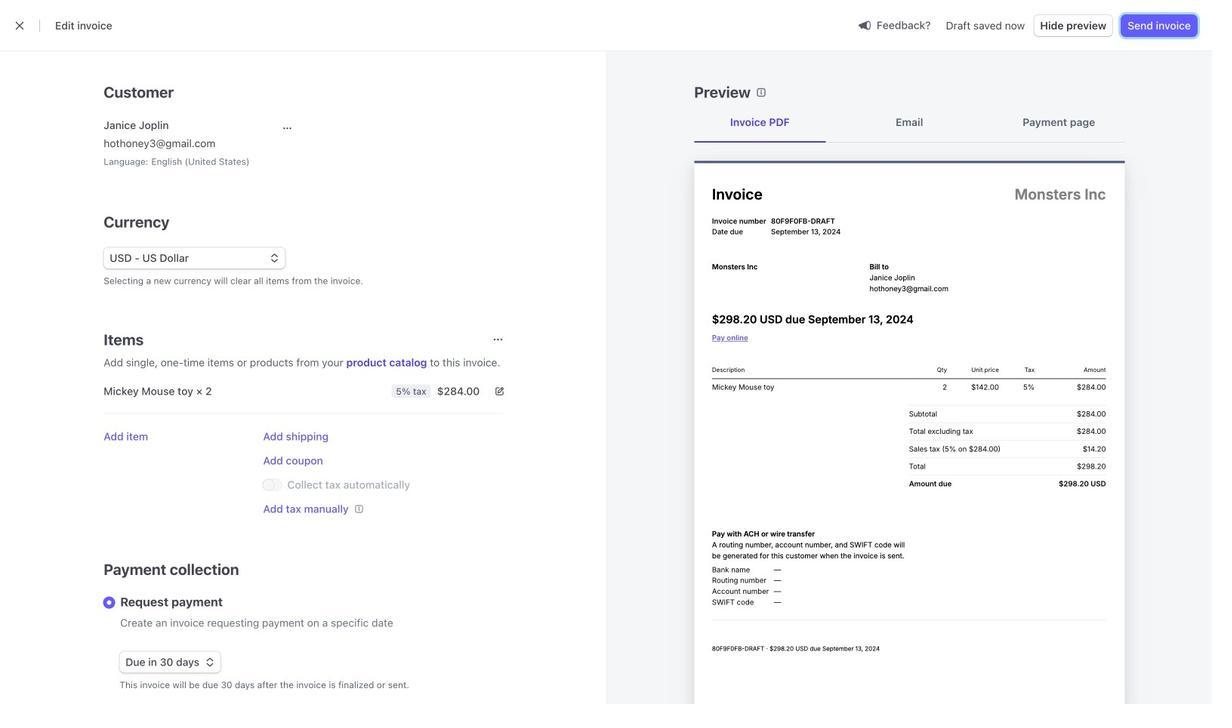 Task type: locate. For each thing, give the bounding box(es) containing it.
tab list
[[695, 103, 1125, 143]]

1 horizontal spatial svg image
[[495, 387, 504, 396]]

1 vertical spatial svg image
[[206, 659, 215, 668]]

0 vertical spatial svg image
[[495, 387, 504, 396]]

0 horizontal spatial svg image
[[206, 659, 215, 668]]

svg image
[[495, 387, 504, 396], [206, 659, 215, 668]]



Task type: describe. For each thing, give the bounding box(es) containing it.
svg image
[[283, 124, 292, 133]]



Task type: vqa. For each thing, say whether or not it's contained in the screenshot.
tab list
yes



